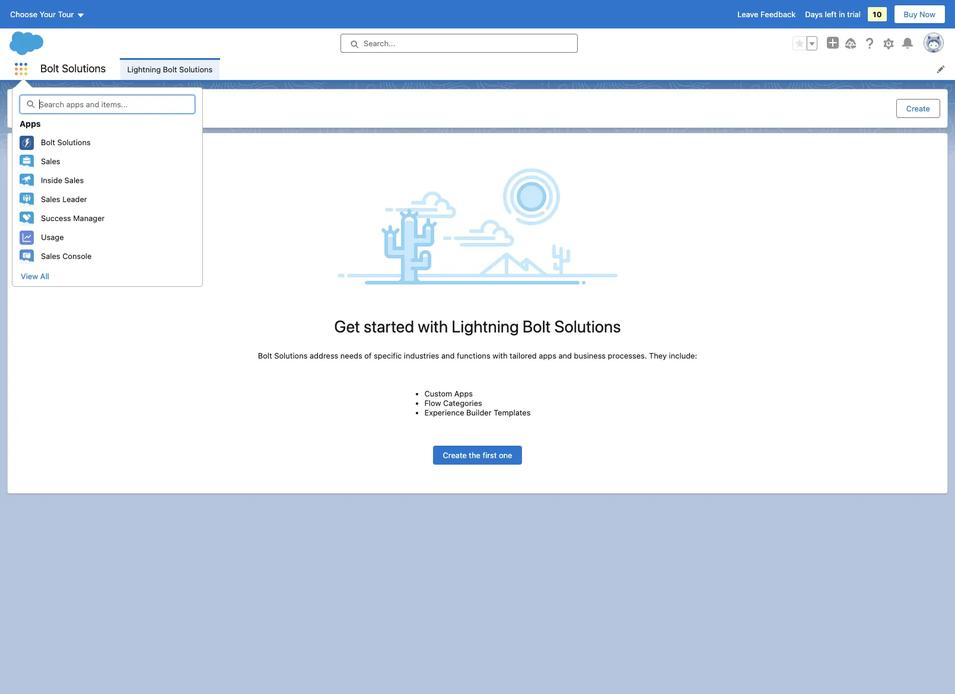 Task type: describe. For each thing, give the bounding box(es) containing it.
sales for sales leader
[[41, 195, 60, 204]]

include:
[[669, 351, 697, 361]]

your
[[40, 9, 56, 19]]

home
[[50, 108, 78, 119]]

view all button
[[20, 267, 50, 286]]

1 horizontal spatial lightning
[[452, 317, 519, 336]]

success manager link
[[12, 209, 202, 228]]

bolt solutions address needs of specific industries and functions with tailored apps and business processes. they include:
[[258, 351, 697, 361]]

first
[[483, 451, 497, 460]]

lightning bolt solutions link
[[120, 58, 220, 80]]

feedback
[[760, 9, 796, 19]]

create the first one
[[443, 451, 512, 460]]

sales leader link
[[12, 190, 202, 209]]

sales inside inside sales link
[[64, 176, 84, 185]]

of
[[364, 351, 372, 361]]

Search apps and items... search field
[[20, 95, 195, 114]]

choose
[[10, 9, 37, 19]]

sales link
[[12, 152, 202, 171]]

0 horizontal spatial with
[[418, 317, 448, 336]]

bolt solutions link
[[12, 133, 202, 152]]

functions
[[457, 351, 490, 361]]

apps inside custom apps flow categories experience builder templates
[[454, 389, 473, 399]]

2 and from the left
[[558, 351, 572, 361]]

tour
[[58, 9, 74, 19]]

tailored
[[510, 351, 537, 361]]

solutions inside the lightning bolt solutions link
[[179, 64, 213, 74]]

solutions inside 'bolt solutions' link
[[57, 138, 91, 147]]

apps list box
[[12, 133, 202, 266]]

inside sales link
[[12, 171, 202, 190]]

lightning inside the lightning bolt solutions link
[[127, 64, 161, 74]]

bolt inside list
[[163, 64, 177, 74]]

industries
[[404, 351, 439, 361]]

days
[[805, 9, 823, 19]]

usage link
[[12, 228, 202, 247]]

sales console
[[41, 252, 92, 261]]

1 and from the left
[[441, 351, 455, 361]]

usage
[[41, 233, 64, 242]]

builder
[[466, 408, 492, 418]]

processes.
[[608, 351, 647, 361]]

10
[[873, 9, 882, 19]]

view all
[[21, 272, 49, 281]]

bolt solutions inside apps list box
[[41, 138, 91, 147]]

create for create the first one
[[443, 451, 467, 460]]

search...
[[364, 39, 395, 48]]

custom
[[424, 389, 452, 399]]

left
[[825, 9, 837, 19]]

apps
[[539, 351, 556, 361]]

search... button
[[340, 34, 578, 53]]



Task type: locate. For each thing, give the bounding box(es) containing it.
and
[[441, 351, 455, 361], [558, 351, 572, 361]]

leave feedback link
[[737, 9, 796, 19]]

in
[[839, 9, 845, 19]]

create button
[[896, 99, 940, 118]]

and left functions
[[441, 351, 455, 361]]

lightning up 'search apps and items...' search field
[[127, 64, 161, 74]]

lightning bolt solutions list
[[120, 58, 955, 80]]

custom apps flow categories experience builder templates
[[424, 389, 531, 418]]

sales leader
[[41, 195, 87, 204]]

console
[[62, 252, 92, 261]]

choose your tour button
[[9, 5, 85, 24]]

choose your tour
[[10, 9, 74, 19]]

apps left the home
[[20, 119, 41, 129]]

address
[[310, 351, 338, 361]]

1 horizontal spatial create
[[906, 104, 930, 113]]

create inside button
[[906, 104, 930, 113]]

lightning bolt image
[[15, 94, 43, 123]]

0 horizontal spatial and
[[441, 351, 455, 361]]

sales down inside
[[41, 195, 60, 204]]

needs
[[340, 351, 362, 361]]

flow
[[424, 399, 441, 408]]

sales for sales console
[[41, 252, 60, 261]]

sales up inside
[[41, 157, 60, 166]]

buy
[[904, 9, 917, 19]]

manager
[[73, 214, 105, 223]]

create
[[906, 104, 930, 113], [443, 451, 467, 460]]

1 vertical spatial lightning
[[452, 317, 519, 336]]

get
[[334, 317, 360, 336]]

apps up builder
[[454, 389, 473, 399]]

apps
[[20, 119, 41, 129], [454, 389, 473, 399]]

with
[[418, 317, 448, 336], [492, 351, 508, 361]]

get started with lightning bolt solutions image
[[335, 167, 620, 288]]

1 vertical spatial apps
[[454, 389, 473, 399]]

lightning up bolt solutions address needs of specific industries and functions with tailored apps and business processes. they include: at the bottom of page
[[452, 317, 519, 336]]

and right apps
[[558, 351, 572, 361]]

create the first one button
[[433, 446, 522, 465]]

days left in trial
[[805, 9, 861, 19]]

sales
[[41, 157, 60, 166], [64, 176, 84, 185], [41, 195, 60, 204], [41, 252, 60, 261]]

all
[[40, 272, 49, 281]]

buy now button
[[894, 5, 946, 24]]

1 vertical spatial bolt solutions
[[41, 138, 91, 147]]

bolt inside apps list box
[[41, 138, 55, 147]]

bolt solutions down the home
[[41, 138, 91, 147]]

sales for sales
[[41, 157, 60, 166]]

inside
[[41, 176, 62, 185]]

sales up leader at the left of the page
[[64, 176, 84, 185]]

lightning bolt solutions
[[127, 64, 213, 74]]

now
[[919, 9, 935, 19]]

trial
[[847, 9, 861, 19]]

success manager
[[41, 214, 105, 223]]

specific
[[374, 351, 402, 361]]

group
[[793, 36, 817, 50]]

bolt solutions
[[40, 62, 106, 75], [41, 138, 91, 147]]

lightning
[[127, 64, 161, 74], [452, 317, 519, 336]]

1 vertical spatial create
[[443, 451, 467, 460]]

templates
[[494, 408, 531, 418]]

leave feedback
[[737, 9, 796, 19]]

solutions home
[[50, 98, 84, 119]]

bolt
[[40, 62, 59, 75], [163, 64, 177, 74], [41, 138, 55, 147], [523, 317, 551, 336], [258, 351, 272, 361]]

0 vertical spatial lightning
[[127, 64, 161, 74]]

business
[[574, 351, 606, 361]]

0 vertical spatial with
[[418, 317, 448, 336]]

sales inside sales console link
[[41, 252, 60, 261]]

0 horizontal spatial create
[[443, 451, 467, 460]]

0 vertical spatial apps
[[20, 119, 41, 129]]

0 vertical spatial bolt solutions
[[40, 62, 106, 75]]

sales inside sales leader link
[[41, 195, 60, 204]]

categories
[[443, 399, 482, 408]]

with up industries
[[418, 317, 448, 336]]

1 vertical spatial with
[[492, 351, 508, 361]]

started
[[364, 317, 414, 336]]

one
[[499, 451, 512, 460]]

sales inside the sales link
[[41, 157, 60, 166]]

buy now
[[904, 9, 935, 19]]

0 horizontal spatial apps
[[20, 119, 41, 129]]

1 horizontal spatial and
[[558, 351, 572, 361]]

leave
[[737, 9, 758, 19]]

0 vertical spatial create
[[906, 104, 930, 113]]

create inside button
[[443, 451, 467, 460]]

with left tailored
[[492, 351, 508, 361]]

view
[[21, 272, 38, 281]]

they
[[649, 351, 667, 361]]

solutions
[[62, 62, 106, 75], [179, 64, 213, 74], [50, 98, 84, 107], [57, 138, 91, 147], [554, 317, 621, 336], [274, 351, 308, 361]]

0 horizontal spatial lightning
[[127, 64, 161, 74]]

inside sales
[[41, 176, 84, 185]]

experience
[[424, 408, 464, 418]]

1 horizontal spatial apps
[[454, 389, 473, 399]]

leader
[[62, 195, 87, 204]]

the
[[469, 451, 480, 460]]

sales down usage
[[41, 252, 60, 261]]

1 horizontal spatial with
[[492, 351, 508, 361]]

create for create
[[906, 104, 930, 113]]

bolt solutions up solutions home
[[40, 62, 106, 75]]

success
[[41, 214, 71, 223]]

sales console link
[[12, 247, 202, 266]]

get started with lightning bolt solutions
[[334, 317, 621, 336]]



Task type: vqa. For each thing, say whether or not it's contained in the screenshot.
Get started with Lightning Bolt Solutions
yes



